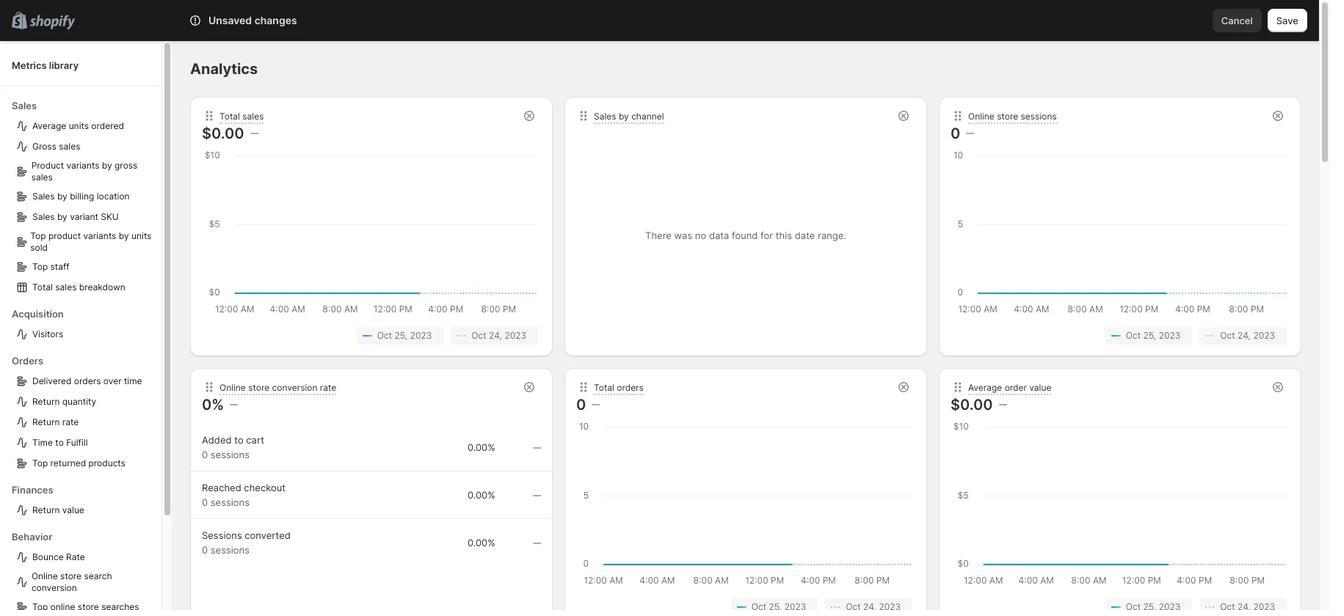 Task type: locate. For each thing, give the bounding box(es) containing it.
product variants by gross sales
[[31, 160, 138, 183]]

sales down product on the top left of page
[[31, 172, 53, 183]]

behavior menu
[[12, 521, 156, 611]]

fulfill
[[66, 438, 88, 449]]

return inside button
[[32, 505, 60, 516]]

top
[[30, 231, 46, 242], [32, 261, 48, 272], [32, 458, 48, 469]]

online store search conversion button
[[12, 568, 156, 598]]

time to fulfill
[[32, 438, 88, 449]]

by inside product variants by gross sales
[[102, 160, 112, 171]]

sales
[[12, 100, 37, 112], [32, 191, 55, 202], [32, 211, 55, 222]]

top for top returned products
[[32, 458, 48, 469]]

sales down staff
[[55, 282, 77, 293]]

product
[[48, 231, 81, 242]]

1 vertical spatial variants
[[83, 231, 116, 242]]

no change image
[[250, 128, 258, 139], [966, 128, 974, 139], [999, 399, 1007, 411], [533, 538, 541, 550]]

units inside top product variants by units sold
[[131, 231, 152, 242]]

over
[[103, 376, 122, 387]]

sales by variant sku button
[[12, 207, 156, 228]]

rate
[[66, 552, 85, 563]]

1 vertical spatial sales
[[31, 172, 53, 183]]

returned
[[50, 458, 86, 469]]

1 horizontal spatial units
[[131, 231, 152, 242]]

average units ordered button
[[12, 116, 156, 137]]

sales
[[59, 141, 80, 152], [31, 172, 53, 183], [55, 282, 77, 293]]

top product variants by units sold button
[[12, 228, 156, 257]]

top inside top product variants by units sold
[[30, 231, 46, 242]]

top for top staff
[[32, 261, 48, 272]]

variants
[[66, 160, 99, 171], [83, 231, 116, 242]]

return down delivered at the left bottom of page
[[32, 396, 60, 407]]

billing
[[70, 191, 94, 202]]

save button
[[1268, 9, 1308, 32]]

top down the time
[[32, 458, 48, 469]]

0 vertical spatial top
[[30, 231, 46, 242]]

average units ordered
[[32, 120, 124, 131]]

0 vertical spatial sales
[[12, 100, 37, 112]]

return value
[[32, 505, 84, 516]]

return for return rate
[[32, 417, 60, 428]]

rate
[[62, 417, 79, 428]]

sales for sales by billing location
[[32, 191, 55, 202]]

2 vertical spatial sales
[[32, 211, 55, 222]]

sales for sales
[[12, 100, 37, 112]]

2 return from the top
[[32, 417, 60, 428]]

total sales breakdown
[[32, 282, 125, 293]]

top staff
[[32, 261, 70, 272]]

units inside average units ordered button
[[69, 120, 89, 131]]

0 vertical spatial return
[[32, 396, 60, 407]]

visitors button
[[12, 324, 156, 345]]

sales up 'average'
[[12, 100, 37, 112]]

top down sold
[[32, 261, 48, 272]]

top returned products
[[32, 458, 125, 469]]

0 horizontal spatial units
[[69, 120, 89, 131]]

no change image
[[230, 399, 238, 411], [592, 399, 600, 411], [533, 443, 541, 454], [533, 490, 541, 502]]

2 vertical spatial sales
[[55, 282, 77, 293]]

by
[[102, 160, 112, 171], [57, 191, 67, 202], [57, 211, 67, 222], [119, 231, 129, 242]]

1 vertical spatial top
[[32, 261, 48, 272]]

unsaved changes
[[208, 14, 297, 26]]

2 vertical spatial return
[[32, 505, 60, 516]]

1 return from the top
[[32, 396, 60, 407]]

return for return quantity
[[32, 396, 60, 407]]

1 vertical spatial return
[[32, 417, 60, 428]]

2 vertical spatial top
[[32, 458, 48, 469]]

sales up product
[[32, 211, 55, 222]]

1 vertical spatial sales
[[32, 191, 55, 202]]

delivered
[[32, 376, 72, 387]]

0 vertical spatial sales
[[59, 141, 80, 152]]

changes
[[254, 14, 297, 26]]

visitors
[[32, 329, 63, 340]]

top up sold
[[30, 231, 46, 242]]

by down the 'location'
[[119, 231, 129, 242]]

units
[[69, 120, 89, 131], [131, 231, 152, 242]]

3 return from the top
[[32, 505, 60, 516]]

total sales breakdown button
[[12, 278, 156, 298]]

return inside "button"
[[32, 417, 60, 428]]

return quantity
[[32, 396, 96, 407]]

0 vertical spatial units
[[69, 120, 89, 131]]

return inside button
[[32, 396, 60, 407]]

finances menu
[[12, 474, 156, 521]]

return
[[32, 396, 60, 407], [32, 417, 60, 428], [32, 505, 60, 516]]

return down finances
[[32, 505, 60, 516]]

conversion
[[31, 583, 77, 594]]

gross sales button
[[12, 137, 156, 157]]

return quantity button
[[12, 392, 156, 413]]

variants down sku at left
[[83, 231, 116, 242]]

sales down average units ordered
[[59, 141, 80, 152]]

return up the time
[[32, 417, 60, 428]]

bounce
[[32, 552, 64, 563]]

return value button
[[12, 501, 156, 521]]

by left gross
[[102, 160, 112, 171]]

sales by billing location
[[32, 191, 130, 202]]

sales menu
[[12, 90, 156, 298]]

total
[[32, 282, 53, 293]]

top inside orders menu
[[32, 458, 48, 469]]

variants down gross sales button
[[66, 160, 99, 171]]

save
[[1276, 15, 1299, 26]]

store
[[60, 571, 82, 582]]

average
[[32, 120, 66, 131]]

0 vertical spatial variants
[[66, 160, 99, 171]]

top returned products button
[[12, 454, 156, 474]]

product variants by gross sales button
[[12, 157, 156, 186]]

gross
[[32, 141, 56, 152]]

bounce rate button
[[12, 548, 156, 568]]

1 vertical spatial units
[[131, 231, 152, 242]]

sales down product on the top left of page
[[32, 191, 55, 202]]



Task type: vqa. For each thing, say whether or not it's contained in the screenshot.
the Average
yes



Task type: describe. For each thing, give the bounding box(es) containing it.
orders
[[12, 355, 43, 367]]

sales for sales by variant sku
[[32, 211, 55, 222]]

variants inside top product variants by units sold
[[83, 231, 116, 242]]

cancel button
[[1213, 9, 1262, 32]]

delivered orders over time
[[32, 376, 142, 387]]

gross sales
[[32, 141, 80, 152]]

bounce rate
[[32, 552, 85, 563]]

variant
[[70, 211, 98, 222]]

by inside top product variants by units sold
[[119, 231, 129, 242]]

acquisition menu
[[12, 298, 156, 345]]

to
[[55, 438, 64, 449]]

sku
[[101, 211, 119, 222]]

acquisition
[[12, 308, 64, 320]]

behavior
[[12, 532, 52, 543]]

return for return value
[[32, 505, 60, 516]]

products
[[88, 458, 125, 469]]

return rate
[[32, 417, 79, 428]]

top product variants by units sold
[[30, 231, 152, 253]]

sales for total sales breakdown
[[55, 282, 77, 293]]

time to fulfill button
[[12, 433, 156, 454]]

return rate button
[[12, 413, 156, 433]]

orders
[[74, 376, 101, 387]]

orders menu
[[12, 345, 156, 474]]

online store search conversion
[[31, 571, 112, 594]]

sales for gross sales
[[59, 141, 80, 152]]

sales by variant sku
[[32, 211, 119, 222]]

time
[[32, 438, 53, 449]]

product
[[31, 160, 64, 171]]

delivered orders over time button
[[12, 371, 156, 392]]

variants inside product variants by gross sales
[[66, 160, 99, 171]]

metrics
[[12, 59, 47, 71]]

sales inside product variants by gross sales
[[31, 172, 53, 183]]

top for top product variants by units sold
[[30, 231, 46, 242]]

analytics
[[190, 60, 258, 78]]

cancel
[[1221, 15, 1253, 26]]

top staff button
[[12, 257, 156, 278]]

sales by billing location button
[[12, 186, 156, 207]]

quantity
[[62, 396, 96, 407]]

library
[[49, 59, 79, 71]]

sold
[[30, 242, 48, 253]]

finances
[[12, 485, 53, 496]]

location
[[97, 191, 130, 202]]

staff
[[50, 261, 70, 272]]

value
[[62, 505, 84, 516]]

time
[[124, 376, 142, 387]]

breakdown
[[79, 282, 125, 293]]

ordered
[[91, 120, 124, 131]]

by up product
[[57, 211, 67, 222]]

gross
[[115, 160, 138, 171]]

search
[[84, 571, 112, 582]]

unsaved
[[208, 14, 252, 26]]

online
[[31, 571, 58, 582]]

metrics library
[[12, 59, 79, 71]]

by left billing
[[57, 191, 67, 202]]



